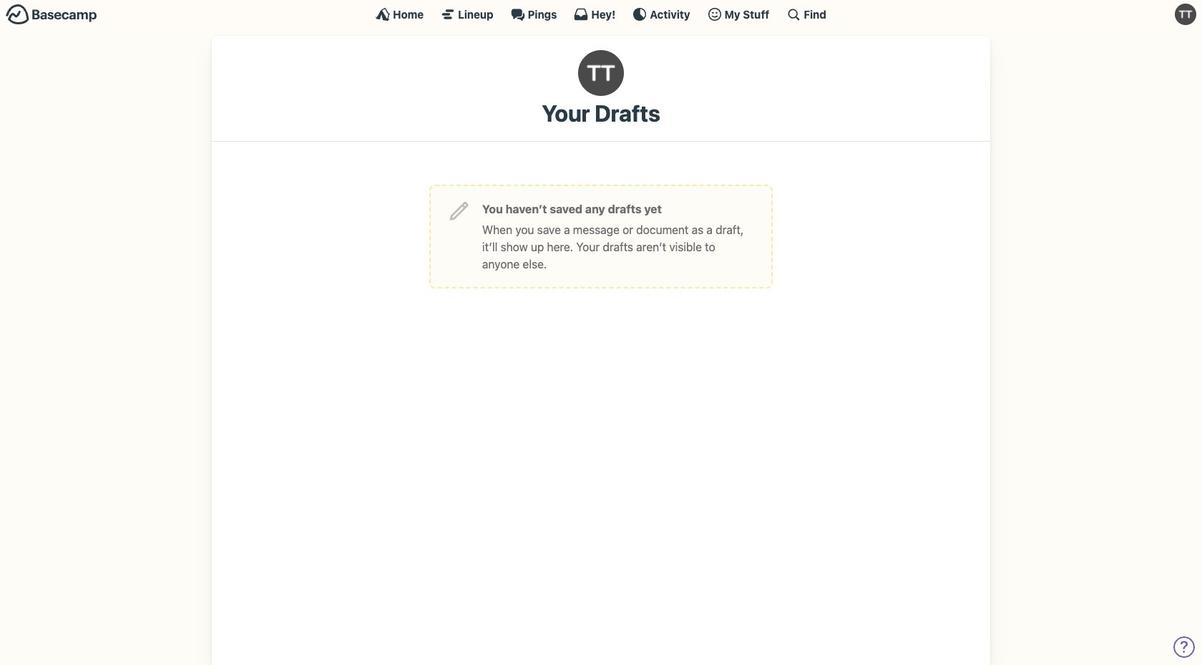Task type: describe. For each thing, give the bounding box(es) containing it.
0 horizontal spatial terry turtle image
[[578, 50, 624, 96]]

switch accounts image
[[6, 4, 97, 26]]



Task type: locate. For each thing, give the bounding box(es) containing it.
keyboard shortcut: ⌘ + / image
[[787, 7, 801, 21]]

terry turtle image inside main element
[[1176, 4, 1197, 25]]

1 vertical spatial terry turtle image
[[578, 50, 624, 96]]

1 horizontal spatial terry turtle image
[[1176, 4, 1197, 25]]

main element
[[0, 0, 1203, 28]]

0 vertical spatial terry turtle image
[[1176, 4, 1197, 25]]

terry turtle image
[[1176, 4, 1197, 25], [578, 50, 624, 96]]



Task type: vqa. For each thing, say whether or not it's contained in the screenshot.
Lineup
no



